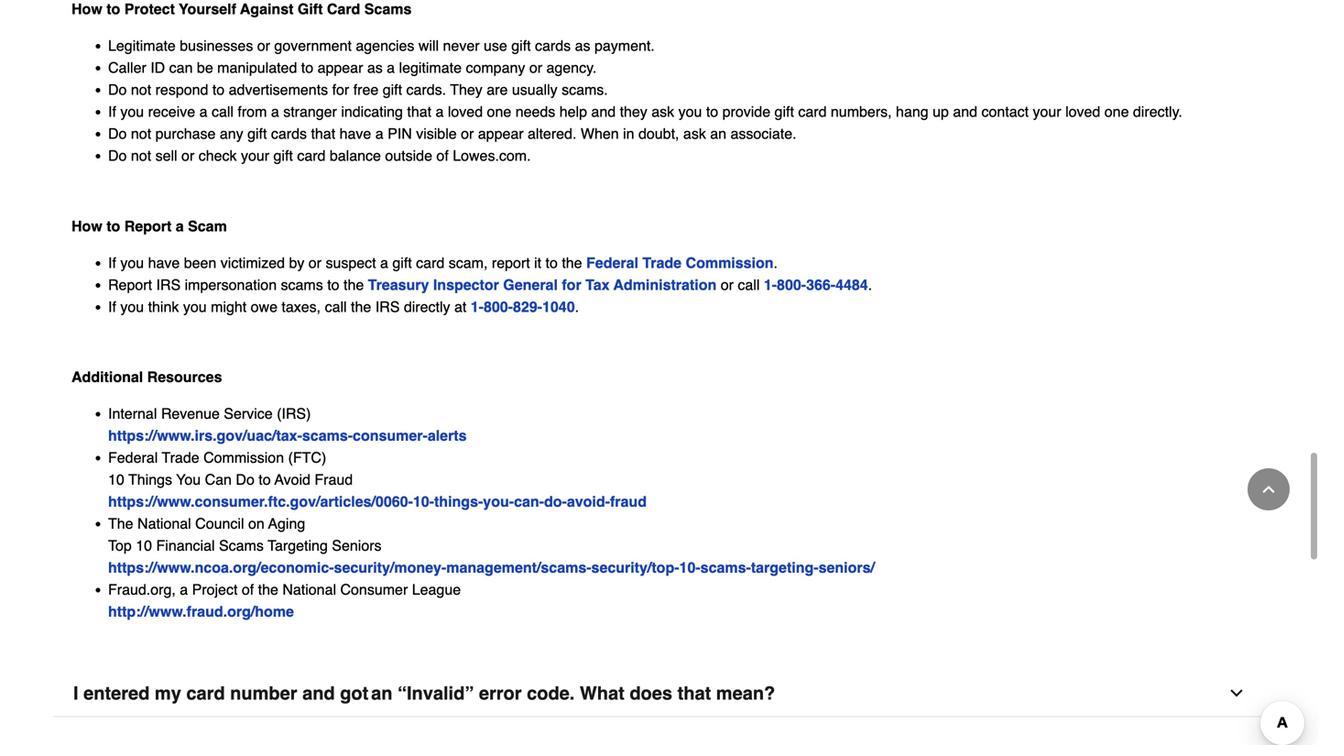 Task type: vqa. For each thing, say whether or not it's contained in the screenshot.
2nd Stock from the left
no



Task type: describe. For each thing, give the bounding box(es) containing it.
gift
[[298, 0, 323, 17]]

from
[[238, 103, 267, 120]]

scroll to top element
[[1248, 468, 1290, 510]]

trade inside internal revenue service (irs) https://www.irs.gov/uac/tax-scams-consumer-alerts federal trade commission (ftc) 10 things you can do to avoid fraud https://www.consumer.ftc.gov/articles/0060-10-things-you-can-do-avoid-fraud the national council on aging top 10 financial scams targeting seniors https://www.ncoa.org/economic-security/money-management/scams-security/top-10-scams-targeting-seniors/ fraud.org, a project of the national consumer league http://www.fraud.org/home
[[162, 449, 199, 466]]

scam
[[188, 217, 227, 234]]

fraud
[[315, 471, 353, 488]]

are
[[487, 81, 508, 98]]

owe
[[251, 298, 278, 315]]

treasury
[[368, 276, 429, 293]]

use
[[484, 37, 508, 54]]

government
[[274, 37, 352, 54]]

directly.
[[1134, 103, 1183, 120]]

internal
[[108, 405, 157, 422]]

how for how to report a scam
[[71, 217, 102, 234]]

a left scam
[[176, 217, 184, 234]]

0 vertical spatial appear
[[318, 59, 363, 76]]

how for how to protect yourself against gift card scams
[[71, 0, 102, 17]]

never
[[443, 37, 480, 54]]

a down the advertisements
[[271, 103, 279, 120]]

2 one from the left
[[1105, 103, 1129, 120]]

payment.
[[595, 37, 655, 54]]

taxes,
[[282, 298, 321, 315]]

a left pin at the top left of page
[[375, 125, 384, 142]]

stranger
[[283, 103, 337, 120]]

you down how to report a scam
[[120, 254, 144, 271]]

advertisements
[[229, 81, 328, 98]]

how to report a scam
[[71, 217, 231, 234]]

additional resources
[[71, 369, 226, 385]]

outside
[[385, 147, 433, 164]]

can-
[[514, 493, 544, 510]]

1 loved from the left
[[448, 103, 483, 120]]

security/money-
[[334, 559, 447, 576]]

0 horizontal spatial that
[[311, 125, 336, 142]]

gift inside if you have been victimized by or suspect a gift card scam, report it to the federal trade commission . report irs impersonation scams to the treasury inspector general for tax administration or call 1-800-366-4484 . if you think you might owe taxes, call the irs directly at 1-800-829-1040 .
[[393, 254, 412, 271]]

up
[[933, 103, 949, 120]]

number
[[230, 683, 297, 704]]

the inside internal revenue service (irs) https://www.irs.gov/uac/tax-scams-consumer-alerts federal trade commission (ftc) 10 things you can do to avoid fraud https://www.consumer.ftc.gov/articles/0060-10-things-you-can-do-avoid-fraud the national council on aging top 10 financial scams targeting seniors https://www.ncoa.org/economic-security/money-management/scams-security/top-10-scams-targeting-seniors/ fraud.org, a project of the national consumer league http://www.fraud.org/home
[[258, 581, 278, 598]]

code.
[[527, 683, 575, 704]]

federal trade commission link
[[587, 254, 774, 271]]

have inside legitimate businesses or government agencies will never use gift cards as payment. caller id can be manipulated to appear as a legitimate company or agency. do not respond to advertisements for free gift cards. they are usually scams. if you receive a call from a stranger indicating that a loved one needs help and they ask you to provide gift card numbers, hang up and contact your loved one directly. do not purchase any gift cards that have a pin visible or appear altered. when in doubt, ask an associate. do not sell or check your gift card balance outside of lowes.com.
[[340, 125, 371, 142]]

1 vertical spatial as
[[367, 59, 383, 76]]

impersonation
[[185, 276, 277, 293]]

against
[[240, 0, 294, 17]]

to inside internal revenue service (irs) https://www.irs.gov/uac/tax-scams-consumer-alerts federal trade commission (ftc) 10 things you can do to avoid fraud https://www.consumer.ftc.gov/articles/0060-10-things-you-can-do-avoid-fraud the national council on aging top 10 financial scams targeting seniors https://www.ncoa.org/economic-security/money-management/scams-security/top-10-scams-targeting-seniors/ fraud.org, a project of the national consumer league http://www.fraud.org/home
[[259, 471, 271, 488]]

federal inside internal revenue service (irs) https://www.irs.gov/uac/tax-scams-consumer-alerts federal trade commission (ftc) 10 things you can do to avoid fraud https://www.consumer.ftc.gov/articles/0060-10-things-you-can-do-avoid-fraud the national council on aging top 10 financial scams targeting seniors https://www.ncoa.org/economic-security/money-management/scams-security/top-10-scams-targeting-seniors/ fraud.org, a project of the national consumer league http://www.fraud.org/home
[[108, 449, 158, 466]]

report inside if you have been victimized by or suspect a gift card scam, report it to the federal trade commission . report irs impersonation scams to the treasury inspector general for tax administration or call 1-800-366-4484 . if you think you might owe taxes, call the irs directly at 1-800-829-1040 .
[[108, 276, 152, 293]]

legitimate
[[108, 37, 176, 54]]

company
[[466, 59, 525, 76]]

it
[[534, 254, 542, 271]]

https://www.consumer.ftc.gov/articles/0060-10-things-you-can-do-avoid-fraud link
[[108, 493, 651, 510]]

pin
[[388, 125, 412, 142]]

i entered my card number and got an "invalid" error code. what does that mean?
[[73, 683, 776, 704]]

1 horizontal spatial and
[[591, 103, 616, 120]]

trade inside if you have been victimized by or suspect a gift card scam, report it to the federal trade commission . report irs impersonation scams to the treasury inspector general for tax administration or call 1-800-366-4484 . if you think you might owe taxes, call the irs directly at 1-800-829-1040 .
[[643, 254, 682, 271]]

scams inside internal revenue service (irs) https://www.irs.gov/uac/tax-scams-consumer-alerts federal trade commission (ftc) 10 things you can do to avoid fraud https://www.consumer.ftc.gov/articles/0060-10-things-you-can-do-avoid-fraud the national council on aging top 10 financial scams targeting seniors https://www.ncoa.org/economic-security/money-management/scams-security/top-10-scams-targeting-seniors/ fraud.org, a project of the national consumer league http://www.fraud.org/home
[[219, 537, 264, 554]]

http://www.fraud.org/home
[[108, 603, 294, 620]]

report
[[492, 254, 530, 271]]

scam,
[[449, 254, 488, 271]]

or right sell
[[181, 147, 195, 164]]

1 horizontal spatial national
[[283, 581, 336, 598]]

(ftc)
[[288, 449, 327, 466]]

0 horizontal spatial 10
[[108, 471, 124, 488]]

visible
[[416, 125, 457, 142]]

might
[[211, 298, 247, 315]]

targeting
[[268, 537, 328, 554]]

2 not from the top
[[131, 125, 151, 142]]

lowes.com.
[[453, 147, 531, 164]]

they
[[450, 81, 483, 98]]

1 vertical spatial scams-
[[701, 559, 751, 576]]

fraud
[[610, 493, 647, 510]]

of inside legitimate businesses or government agencies will never use gift cards as payment. caller id can be manipulated to appear as a legitimate company or agency. do not respond to advertisements for free gift cards. they are usually scams. if you receive a call from a stranger indicating that a loved one needs help and they ask you to provide gift card numbers, hang up and contact your loved one directly. do not purchase any gift cards that have a pin visible or appear altered. when in doubt, ask an associate. do not sell or check your gift card balance outside of lowes.com.
[[437, 147, 449, 164]]

a inside if you have been victimized by or suspect a gift card scam, report it to the federal trade commission . report irs impersonation scams to the treasury inspector general for tax administration or call 1-800-366-4484 . if you think you might owe taxes, call the irs directly at 1-800-829-1040 .
[[380, 254, 389, 271]]

card left numbers,
[[799, 103, 827, 120]]

indicating
[[341, 103, 403, 120]]

1-800-829-1040 link
[[471, 298, 575, 315]]

829-
[[513, 298, 543, 315]]

2 horizontal spatial .
[[869, 276, 873, 293]]

1-800-366-4484 link
[[764, 276, 869, 293]]

federal inside if you have been victimized by or suspect a gift card scam, report it to the federal trade commission . report irs impersonation scams to the treasury inspector general for tax administration or call 1-800-366-4484 . if you think you might owe taxes, call the irs directly at 1-800-829-1040 .
[[587, 254, 639, 271]]

doubt,
[[639, 125, 680, 142]]

or up 'manipulated'
[[257, 37, 270, 54]]

revenue
[[161, 405, 220, 422]]

caller
[[108, 59, 146, 76]]

http://www.fraud.org/home link
[[108, 603, 298, 620]]

0 vertical spatial ask
[[652, 103, 675, 120]]

a down agencies
[[387, 59, 395, 76]]

error
[[479, 683, 522, 704]]

chevron down image
[[1228, 684, 1246, 703]]

do-
[[544, 493, 567, 510]]

1 horizontal spatial ask
[[684, 125, 706, 142]]

gift right the free
[[383, 81, 402, 98]]

1 horizontal spatial 10-
[[680, 559, 701, 576]]

help
[[560, 103, 587, 120]]

additional
[[71, 369, 143, 385]]

1 vertical spatial appear
[[478, 125, 524, 142]]

respond
[[155, 81, 208, 98]]

inspector
[[433, 276, 499, 293]]

associate.
[[731, 125, 797, 142]]

can
[[169, 59, 193, 76]]

1040
[[543, 298, 575, 315]]

avoid-
[[567, 493, 610, 510]]

entered
[[83, 683, 150, 704]]

1 vertical spatial 10
[[136, 537, 152, 554]]

chevron up image
[[1260, 480, 1278, 499]]

or right by
[[309, 254, 322, 271]]

the right it
[[562, 254, 582, 271]]

league
[[412, 581, 461, 598]]

by
[[289, 254, 305, 271]]

you right think
[[183, 298, 207, 315]]

avoid
[[275, 471, 311, 488]]

be
[[197, 59, 213, 76]]

a inside internal revenue service (irs) https://www.irs.gov/uac/tax-scams-consumer-alerts federal trade commission (ftc) 10 things you can do to avoid fraud https://www.consumer.ftc.gov/articles/0060-10-things-you-can-do-avoid-fraud the national council on aging top 10 financial scams targeting seniors https://www.ncoa.org/economic-security/money-management/scams-security/top-10-scams-targeting-seniors/ fraud.org, a project of the national consumer league http://www.fraud.org/home
[[180, 581, 188, 598]]

purchase
[[155, 125, 216, 142]]

0 horizontal spatial scams-
[[302, 427, 353, 444]]

gift up associate.
[[775, 103, 794, 120]]

1 horizontal spatial call
[[325, 298, 347, 315]]

victimized
[[221, 254, 285, 271]]

on
[[248, 515, 265, 532]]

in
[[623, 125, 635, 142]]

if inside legitimate businesses or government agencies will never use gift cards as payment. caller id can be manipulated to appear as a legitimate company or agency. do not respond to advertisements for free gift cards. they are usually scams. if you receive a call from a stranger indicating that a loved one needs help and they ask you to provide gift card numbers, hang up and contact your loved one directly. do not purchase any gift cards that have a pin visible or appear altered. when in doubt, ask an associate. do not sell or check your gift card balance outside of lowes.com.
[[108, 103, 116, 120]]

the
[[108, 515, 133, 532]]

council
[[195, 515, 244, 532]]

0 vertical spatial that
[[407, 103, 432, 120]]

tax
[[586, 276, 610, 293]]

my
[[155, 683, 181, 704]]

gift down stranger
[[274, 147, 293, 164]]



Task type: locate. For each thing, give the bounding box(es) containing it.
national up financial
[[137, 515, 191, 532]]

1 vertical spatial federal
[[108, 449, 158, 466]]

1 vertical spatial irs
[[375, 298, 400, 315]]

0 vertical spatial commission
[[686, 254, 774, 271]]

0 horizontal spatial have
[[148, 254, 180, 271]]

project
[[192, 581, 238, 598]]

call up any
[[212, 103, 234, 120]]

0 horizontal spatial appear
[[318, 59, 363, 76]]

1 vertical spatial 10-
[[680, 559, 701, 576]]

0 horizontal spatial trade
[[162, 449, 199, 466]]

0 horizontal spatial cards
[[271, 125, 307, 142]]

1 horizontal spatial scams-
[[701, 559, 751, 576]]

suspect
[[326, 254, 376, 271]]

if left think
[[108, 298, 116, 315]]

scams
[[281, 276, 323, 293]]

0 vertical spatial 10
[[108, 471, 124, 488]]

1 vertical spatial report
[[108, 276, 152, 293]]

id
[[151, 59, 165, 76]]

or down federal trade commission link
[[721, 276, 734, 293]]

a up purchase
[[199, 103, 208, 120]]

gift up treasury
[[393, 254, 412, 271]]

2 vertical spatial that
[[678, 683, 711, 704]]

1 how from the top
[[71, 0, 102, 17]]

of right project
[[242, 581, 254, 598]]

have inside if you have been victimized by or suspect a gift card scam, report it to the federal trade commission . report irs impersonation scams to the treasury inspector general for tax administration or call 1-800-366-4484 . if you think you might owe taxes, call the irs directly at 1-800-829-1040 .
[[148, 254, 180, 271]]

and
[[591, 103, 616, 120], [953, 103, 978, 120], [302, 683, 335, 704]]

1 horizontal spatial appear
[[478, 125, 524, 142]]

gift down from
[[248, 125, 267, 142]]

think
[[148, 298, 179, 315]]

. up 1-800-366-4484 link
[[774, 254, 778, 271]]

1 horizontal spatial commission
[[686, 254, 774, 271]]

scams-
[[302, 427, 353, 444], [701, 559, 751, 576]]

things-
[[434, 493, 483, 510]]

commission inside if you have been victimized by or suspect a gift card scam, report it to the federal trade commission . report irs impersonation scams to the treasury inspector general for tax administration or call 1-800-366-4484 . if you think you might owe taxes, call the irs directly at 1-800-829-1040 .
[[686, 254, 774, 271]]

2 horizontal spatial that
[[678, 683, 711, 704]]

of inside internal revenue service (irs) https://www.irs.gov/uac/tax-scams-consumer-alerts federal trade commission (ftc) 10 things you can do to avoid fraud https://www.consumer.ftc.gov/articles/0060-10-things-you-can-do-avoid-fraud the national council on aging top 10 financial scams targeting seniors https://www.ncoa.org/economic-security/money-management/scams-security/top-10-scams-targeting-seniors/ fraud.org, a project of the national consumer league http://www.fraud.org/home
[[242, 581, 254, 598]]

1 horizontal spatial for
[[562, 276, 582, 293]]

federal up the things
[[108, 449, 158, 466]]

2 vertical spatial if
[[108, 298, 116, 315]]

not down caller
[[131, 81, 151, 98]]

do inside internal revenue service (irs) https://www.irs.gov/uac/tax-scams-consumer-alerts federal trade commission (ftc) 10 things you can do to avoid fraud https://www.consumer.ftc.gov/articles/0060-10-things-you-can-do-avoid-fraud the national council on aging top 10 financial scams targeting seniors https://www.ncoa.org/economic-security/money-management/scams-security/top-10-scams-targeting-seniors/ fraud.org, a project of the national consumer league http://www.fraud.org/home
[[236, 471, 255, 488]]

0 horizontal spatial and
[[302, 683, 335, 704]]

1 horizontal spatial have
[[340, 125, 371, 142]]

1- left 366-
[[764, 276, 777, 293]]

usually
[[512, 81, 558, 98]]

card
[[327, 0, 360, 17]]

the down suspect
[[344, 276, 364, 293]]

if down how to report a scam
[[108, 254, 116, 271]]

0 vertical spatial for
[[332, 81, 349, 98]]

aging
[[268, 515, 305, 532]]

management/scams-
[[447, 559, 592, 576]]

your right contact at the right of the page
[[1033, 103, 1062, 120]]

loved
[[448, 103, 483, 120], [1066, 103, 1101, 120]]

0 horizontal spatial 10-
[[413, 493, 434, 510]]

or
[[257, 37, 270, 54], [530, 59, 543, 76], [461, 125, 474, 142], [181, 147, 195, 164], [309, 254, 322, 271], [721, 276, 734, 293]]

scams- up (ftc) at the left
[[302, 427, 353, 444]]

0 vertical spatial 800-
[[777, 276, 807, 293]]

1 vertical spatial trade
[[162, 449, 199, 466]]

and up when
[[591, 103, 616, 120]]

call right taxes,
[[325, 298, 347, 315]]

0 vertical spatial not
[[131, 81, 151, 98]]

2 horizontal spatial and
[[953, 103, 978, 120]]

scams up agencies
[[365, 0, 412, 17]]

legitimate
[[399, 59, 462, 76]]

if down caller
[[108, 103, 116, 120]]

1 vertical spatial ask
[[684, 125, 706, 142]]

card right my
[[186, 683, 225, 704]]

1 vertical spatial not
[[131, 125, 151, 142]]

0 horizontal spatial of
[[242, 581, 254, 598]]

0 horizontal spatial federal
[[108, 449, 158, 466]]

that
[[407, 103, 432, 120], [311, 125, 336, 142], [678, 683, 711, 704]]

general
[[503, 276, 558, 293]]

or right visible
[[461, 125, 474, 142]]

1 vertical spatial commission
[[204, 449, 284, 466]]

the down treasury
[[351, 298, 371, 315]]

scams- right the "security/top-"
[[701, 559, 751, 576]]

call left 1-800-366-4484 link
[[738, 276, 760, 293]]

and inside button
[[302, 683, 335, 704]]

2 loved from the left
[[1066, 103, 1101, 120]]

0 horizontal spatial call
[[212, 103, 234, 120]]

2 vertical spatial call
[[325, 298, 347, 315]]

and left got an
[[302, 683, 335, 704]]

0 horizontal spatial loved
[[448, 103, 483, 120]]

you up doubt,
[[679, 103, 702, 120]]

10 left the things
[[108, 471, 124, 488]]

1 vertical spatial call
[[738, 276, 760, 293]]

any
[[220, 125, 243, 142]]

manipulated
[[217, 59, 297, 76]]

the down the "https://www.ncoa.org/economic-"
[[258, 581, 278, 598]]

a
[[387, 59, 395, 76], [199, 103, 208, 120], [271, 103, 279, 120], [436, 103, 444, 120], [375, 125, 384, 142], [176, 217, 184, 234], [380, 254, 389, 271], [180, 581, 188, 598]]

appear up the free
[[318, 59, 363, 76]]

does
[[630, 683, 673, 704]]

1 horizontal spatial federal
[[587, 254, 639, 271]]

as up the free
[[367, 59, 383, 76]]

0 vertical spatial .
[[774, 254, 778, 271]]

4484
[[836, 276, 869, 293]]

fraud.org,
[[108, 581, 176, 598]]

call
[[212, 103, 234, 120], [738, 276, 760, 293], [325, 298, 347, 315]]

for inside legitimate businesses or government agencies will never use gift cards as payment. caller id can be manipulated to appear as a legitimate company or agency. do not respond to advertisements for free gift cards. they are usually scams. if you receive a call from a stranger indicating that a loved one needs help and they ask you to provide gift card numbers, hang up and contact your loved one directly. do not purchase any gift cards that have a pin visible or appear altered. when in doubt, ask an associate. do not sell or check your gift card balance outside of lowes.com.
[[332, 81, 349, 98]]

scams.
[[562, 81, 608, 98]]

not left sell
[[131, 147, 151, 164]]

you
[[176, 471, 201, 488]]

irs up think
[[156, 276, 181, 293]]

cards down stranger
[[271, 125, 307, 142]]

federal
[[587, 254, 639, 271], [108, 449, 158, 466]]

a up visible
[[436, 103, 444, 120]]

consumer-
[[353, 427, 428, 444]]

you left think
[[120, 298, 144, 315]]

that down cards.
[[407, 103, 432, 120]]

report up think
[[108, 276, 152, 293]]

irs
[[156, 276, 181, 293], [375, 298, 400, 315]]

.
[[774, 254, 778, 271], [869, 276, 873, 293], [575, 298, 579, 315]]

2 horizontal spatial call
[[738, 276, 760, 293]]

https://www.consumer.ftc.gov/articles/0060-
[[108, 493, 413, 510]]

0 vertical spatial irs
[[156, 276, 181, 293]]

0 vertical spatial federal
[[587, 254, 639, 271]]

card left scam,
[[416, 254, 445, 271]]

security/top-
[[592, 559, 680, 576]]

0 horizontal spatial commission
[[204, 449, 284, 466]]

1 vertical spatial have
[[148, 254, 180, 271]]

ask up doubt,
[[652, 103, 675, 120]]

they
[[620, 103, 648, 120]]

1 vertical spatial scams
[[219, 537, 264, 554]]

internal revenue service (irs) https://www.irs.gov/uac/tax-scams-consumer-alerts federal trade commission (ftc) 10 things you can do to avoid fraud https://www.consumer.ftc.gov/articles/0060-10-things-you-can-do-avoid-fraud the national council on aging top 10 financial scams targeting seniors https://www.ncoa.org/economic-security/money-management/scams-security/top-10-scams-targeting-seniors/ fraud.org, a project of the national consumer league http://www.fraud.org/home
[[108, 405, 883, 620]]

0 vertical spatial have
[[340, 125, 371, 142]]

1 vertical spatial cards
[[271, 125, 307, 142]]

sell
[[155, 147, 177, 164]]

financial
[[156, 537, 215, 554]]

balance
[[330, 147, 381, 164]]

free
[[353, 81, 379, 98]]

10-
[[413, 493, 434, 510], [680, 559, 701, 576]]

0 horizontal spatial irs
[[156, 276, 181, 293]]

1 horizontal spatial of
[[437, 147, 449, 164]]

trade up you
[[162, 449, 199, 466]]

loved left directly. at the right
[[1066, 103, 1101, 120]]

0 horizontal spatial your
[[241, 147, 270, 164]]

(irs)
[[277, 405, 311, 422]]

card down stranger
[[297, 147, 326, 164]]

loved down they at the top left of page
[[448, 103, 483, 120]]

1 vertical spatial if
[[108, 254, 116, 271]]

been
[[184, 254, 217, 271]]

0 horizontal spatial 800-
[[484, 298, 513, 315]]

800- left 4484
[[777, 276, 807, 293]]

cards up agency.
[[535, 37, 571, 54]]

that inside button
[[678, 683, 711, 704]]

will
[[419, 37, 439, 54]]

card inside button
[[186, 683, 225, 704]]

0 vertical spatial if
[[108, 103, 116, 120]]

. down treasury inspector general for tax administration link
[[575, 298, 579, 315]]

0 horizontal spatial .
[[575, 298, 579, 315]]

1 horizontal spatial irs
[[375, 298, 400, 315]]

1 horizontal spatial .
[[774, 254, 778, 271]]

1 vertical spatial for
[[562, 276, 582, 293]]

0 vertical spatial 10-
[[413, 493, 434, 510]]

1 vertical spatial of
[[242, 581, 254, 598]]

call inside legitimate businesses or government agencies will never use gift cards as payment. caller id can be manipulated to appear as a legitimate company or agency. do not respond to advertisements for free gift cards. they are usually scams. if you receive a call from a stranger indicating that a loved one needs help and they ask you to provide gift card numbers, hang up and contact your loved one directly. do not purchase any gift cards that have a pin visible or appear altered. when in doubt, ask an associate. do not sell or check your gift card balance outside of lowes.com.
[[212, 103, 234, 120]]

that down stranger
[[311, 125, 336, 142]]

1 if from the top
[[108, 103, 116, 120]]

0 vertical spatial scams-
[[302, 427, 353, 444]]

1 horizontal spatial loved
[[1066, 103, 1101, 120]]

consumer
[[340, 581, 408, 598]]

0 horizontal spatial 1-
[[471, 298, 484, 315]]

if
[[108, 103, 116, 120], [108, 254, 116, 271], [108, 298, 116, 315]]

1- right at
[[471, 298, 484, 315]]

1 horizontal spatial that
[[407, 103, 432, 120]]

0 vertical spatial 1-
[[764, 276, 777, 293]]

federal up tax
[[587, 254, 639, 271]]

that right 'does'
[[678, 683, 711, 704]]

seniors/
[[819, 559, 875, 576]]

your
[[1033, 103, 1062, 120], [241, 147, 270, 164]]

alerts
[[428, 427, 467, 444]]

not down the receive
[[131, 125, 151, 142]]

2 how from the top
[[71, 217, 102, 234]]

got an
[[340, 683, 393, 704]]

1 not from the top
[[131, 81, 151, 98]]

mean?
[[716, 683, 776, 704]]

you left the receive
[[120, 103, 144, 120]]

1 horizontal spatial 800-
[[777, 276, 807, 293]]

1 vertical spatial .
[[869, 276, 873, 293]]

gift right use
[[512, 37, 531, 54]]

top
[[108, 537, 132, 554]]

0 horizontal spatial ask
[[652, 103, 675, 120]]

legitimate businesses or government agencies will never use gift cards as payment. caller id can be manipulated to appear as a legitimate company or agency. do not respond to advertisements for free gift cards. they are usually scams. if you receive a call from a stranger indicating that a loved one needs help and they ask you to provide gift card numbers, hang up and contact your loved one directly. do not purchase any gift cards that have a pin visible or appear altered. when in doubt, ask an associate. do not sell or check your gift card balance outside of lowes.com.
[[108, 37, 1187, 164]]

card inside if you have been victimized by or suspect a gift card scam, report it to the federal trade commission . report irs impersonation scams to the treasury inspector general for tax administration or call 1-800-366-4484 . if you think you might owe taxes, call the irs directly at 1-800-829-1040 .
[[416, 254, 445, 271]]

commission inside internal revenue service (irs) https://www.irs.gov/uac/tax-scams-consumer-alerts federal trade commission (ftc) 10 things you can do to avoid fraud https://www.consumer.ftc.gov/articles/0060-10-things-you-can-do-avoid-fraud the national council on aging top 10 financial scams targeting seniors https://www.ncoa.org/economic-security/money-management/scams-security/top-10-scams-targeting-seniors/ fraud.org, a project of the national consumer league http://www.fraud.org/home
[[204, 449, 284, 466]]

1 vertical spatial 1-
[[471, 298, 484, 315]]

3 if from the top
[[108, 298, 116, 315]]

i
[[73, 683, 78, 704]]

you-
[[483, 493, 514, 510]]

your down any
[[241, 147, 270, 164]]

one down the are
[[487, 103, 512, 120]]

as up agency.
[[575, 37, 591, 54]]

1 vertical spatial your
[[241, 147, 270, 164]]

0 horizontal spatial scams
[[219, 537, 264, 554]]

0 vertical spatial scams
[[365, 0, 412, 17]]

for inside if you have been victimized by or suspect a gift card scam, report it to the federal trade commission . report irs impersonation scams to the treasury inspector general for tax administration or call 1-800-366-4484 . if you think you might owe taxes, call the irs directly at 1-800-829-1040 .
[[562, 276, 582, 293]]

have up balance
[[340, 125, 371, 142]]

commission
[[686, 254, 774, 271], [204, 449, 284, 466]]

for up 1040
[[562, 276, 582, 293]]

ask left the an
[[684, 125, 706, 142]]

0 vertical spatial cards
[[535, 37, 571, 54]]

1 horizontal spatial 1-
[[764, 276, 777, 293]]

report left scam
[[124, 217, 172, 234]]

0 vertical spatial trade
[[643, 254, 682, 271]]

gift
[[512, 37, 531, 54], [383, 81, 402, 98], [775, 103, 794, 120], [248, 125, 267, 142], [274, 147, 293, 164], [393, 254, 412, 271]]

0 vertical spatial as
[[575, 37, 591, 54]]

1 horizontal spatial cards
[[535, 37, 571, 54]]

1 horizontal spatial your
[[1033, 103, 1062, 120]]

2 vertical spatial .
[[575, 298, 579, 315]]

report
[[124, 217, 172, 234], [108, 276, 152, 293]]

a up treasury
[[380, 254, 389, 271]]

businesses
[[180, 37, 253, 54]]

1 horizontal spatial one
[[1105, 103, 1129, 120]]

trade
[[643, 254, 682, 271], [162, 449, 199, 466]]

or up usually
[[530, 59, 543, 76]]

service
[[224, 405, 273, 422]]

not
[[131, 81, 151, 98], [131, 125, 151, 142], [131, 147, 151, 164]]

yourself
[[179, 0, 236, 17]]

3 not from the top
[[131, 147, 151, 164]]

1 vertical spatial national
[[283, 581, 336, 598]]

1 horizontal spatial as
[[575, 37, 591, 54]]

https://www.irs.gov/uac/tax-
[[108, 427, 302, 444]]

appear up lowes.com.
[[478, 125, 524, 142]]

"invalid"
[[398, 683, 474, 704]]

800- right at
[[484, 298, 513, 315]]

one left directly. at the right
[[1105, 103, 1129, 120]]

0 vertical spatial report
[[124, 217, 172, 234]]

0 horizontal spatial as
[[367, 59, 383, 76]]

commission up administration
[[686, 254, 774, 271]]

scams down 'on'
[[219, 537, 264, 554]]

check
[[199, 147, 237, 164]]

https://www.ncoa.org/economic-security/money-management/scams-security/top-10-scams-targeting-seniors/ link
[[108, 559, 883, 576]]

irs down treasury
[[375, 298, 400, 315]]

seniors
[[332, 537, 382, 554]]

have left been on the left top of the page
[[148, 254, 180, 271]]

targeting-
[[751, 559, 819, 576]]

0 horizontal spatial national
[[137, 515, 191, 532]]

for left the free
[[332, 81, 349, 98]]

10 right top
[[136, 537, 152, 554]]

of down visible
[[437, 147, 449, 164]]

0 vertical spatial of
[[437, 147, 449, 164]]

commission up can
[[204, 449, 284, 466]]

10
[[108, 471, 124, 488], [136, 537, 152, 554]]

national down the targeting
[[283, 581, 336, 598]]

trade up administration
[[643, 254, 682, 271]]

an
[[710, 125, 727, 142]]

2 vertical spatial not
[[131, 147, 151, 164]]

as
[[575, 37, 591, 54], [367, 59, 383, 76]]

0 vertical spatial call
[[212, 103, 234, 120]]

0 vertical spatial how
[[71, 0, 102, 17]]

1-
[[764, 276, 777, 293], [471, 298, 484, 315]]

provide
[[723, 103, 771, 120]]

a up http://www.fraud.org/home
[[180, 581, 188, 598]]

1 vertical spatial 800-
[[484, 298, 513, 315]]

needs
[[516, 103, 556, 120]]

https://www.irs.gov/uac/tax-scams-consumer-alerts link
[[108, 427, 471, 444]]

. right 366-
[[869, 276, 873, 293]]

and right 'up'
[[953, 103, 978, 120]]

2 if from the top
[[108, 254, 116, 271]]

agencies
[[356, 37, 415, 54]]

1 one from the left
[[487, 103, 512, 120]]

agency.
[[547, 59, 597, 76]]

receive
[[148, 103, 195, 120]]



